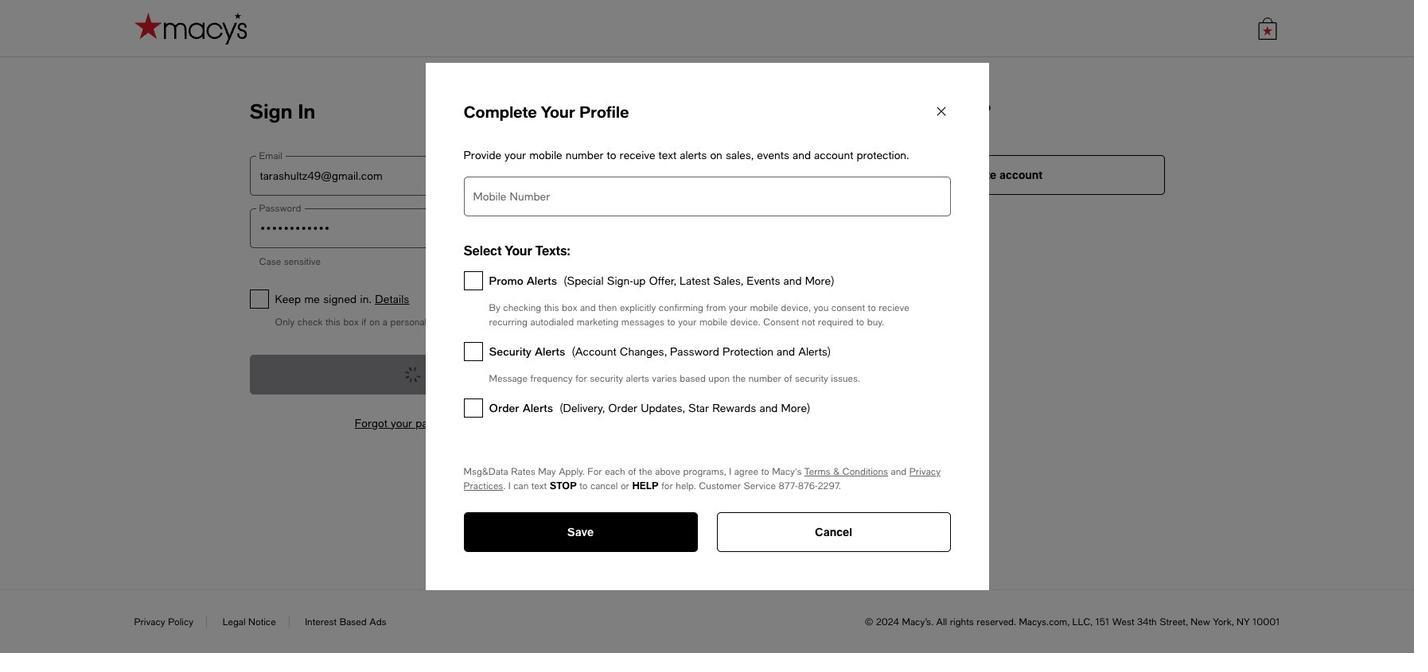 Task type: vqa. For each thing, say whether or not it's contained in the screenshot.
'Diamond'
no



Task type: locate. For each thing, give the bounding box(es) containing it.
complete your profile dialog
[[426, 63, 989, 591]]

  email field
[[250, 156, 576, 196]]

  password field
[[250, 209, 576, 248]]

None checkbox
[[464, 271, 483, 291], [250, 290, 269, 309], [464, 399, 483, 418], [464, 271, 483, 291], [250, 290, 269, 309], [464, 399, 483, 418]]

  text field inside complete your profile dialog
[[464, 177, 951, 217]]

None checkbox
[[464, 342, 483, 361]]

  text field
[[464, 177, 951, 217]]



Task type: describe. For each thing, give the bounding box(es) containing it.
none checkbox inside complete your profile dialog
[[464, 342, 483, 361]]

shopping bag has 0 items image
[[1257, 17, 1279, 39]]



